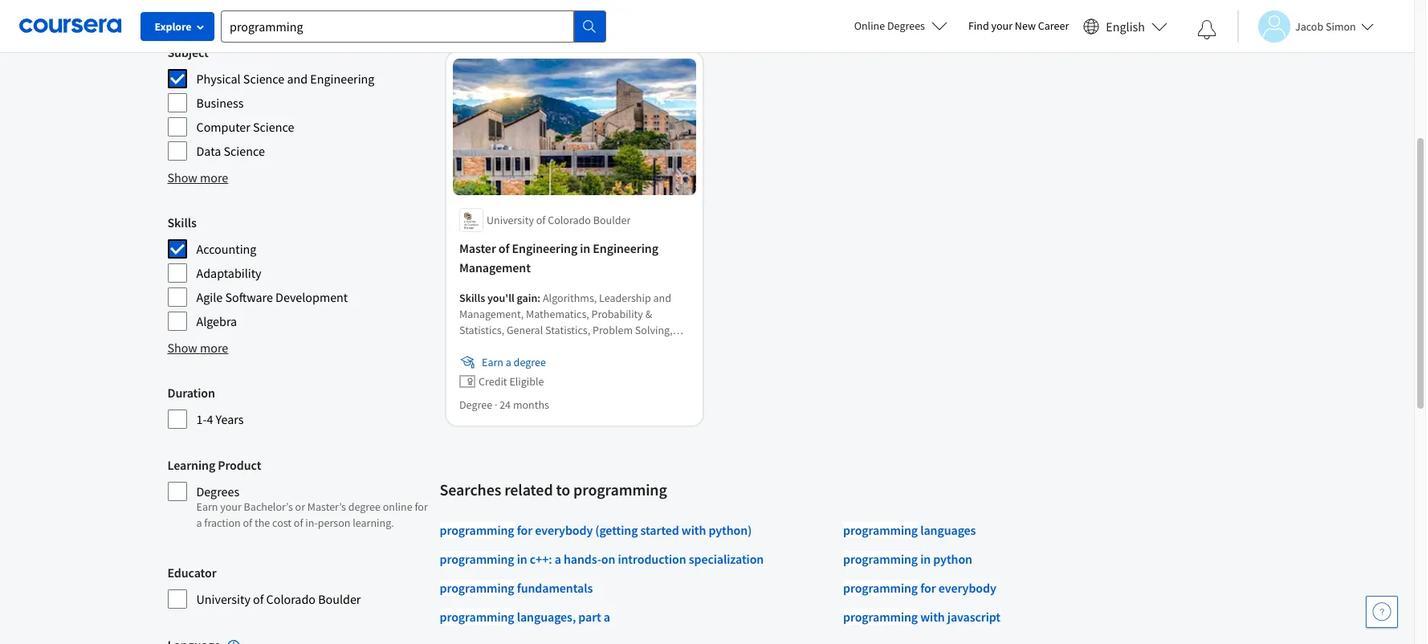 Task type: locate. For each thing, give the bounding box(es) containing it.
1 vertical spatial everybody
[[939, 580, 997, 596]]

learning.
[[353, 516, 394, 530]]

programming down programming languages on the bottom
[[843, 551, 918, 567]]

1 vertical spatial more
[[200, 340, 228, 356]]

skills up 'accounting'
[[167, 214, 197, 231]]

,
[[573, 609, 576, 625]]

0 vertical spatial university
[[486, 213, 534, 228]]

None search field
[[221, 10, 606, 42]]

new
[[1015, 18, 1036, 33]]

languages for programming languages
[[921, 522, 976, 538]]

university of colorado boulder up the master of engineering in engineering management
[[486, 213, 630, 228]]

1 horizontal spatial physical science and engineering
[[450, 11, 606, 26]]

1 horizontal spatial skills
[[459, 291, 485, 306]]

product
[[218, 457, 261, 473]]

0 horizontal spatial physical
[[196, 71, 241, 87]]

programming down programming for everybody
[[843, 609, 918, 625]]

1 vertical spatial for
[[517, 522, 533, 538]]

english
[[1106, 18, 1145, 34]]

programming for programming fundamentals
[[440, 580, 515, 596]]

your right find
[[992, 18, 1013, 33]]

with
[[682, 522, 706, 538], [921, 609, 945, 625]]

0 vertical spatial degree
[[513, 355, 546, 370]]

and inside subject group
[[287, 71, 308, 87]]

0 horizontal spatial everybody
[[535, 522, 593, 538]]

1 show more button from the top
[[167, 168, 228, 187]]

1 show from the top
[[167, 169, 197, 186]]

0 horizontal spatial university of colorado boulder
[[196, 591, 361, 607]]

science
[[491, 11, 527, 26], [243, 71, 285, 87], [253, 119, 294, 135], [224, 143, 265, 159]]

adaptability
[[196, 265, 262, 281]]

on
[[601, 551, 615, 567]]

for up programming with javascript on the right of the page
[[921, 580, 936, 596]]

1 vertical spatial degrees
[[196, 484, 239, 500]]

programming down searches at the bottom of page
[[440, 522, 515, 538]]

1 horizontal spatial physical
[[450, 11, 489, 26]]

accounting
[[196, 241, 257, 257]]

programming languages
[[843, 522, 976, 538]]

0 vertical spatial earn
[[482, 355, 503, 370]]

earn your bachelor's or master's degree online for a fraction of the cost of in-person learning.
[[196, 500, 428, 530]]

a left fraction at the left
[[196, 516, 202, 530]]

university
[[486, 213, 534, 228], [196, 591, 250, 607]]

1 vertical spatial skills
[[459, 291, 485, 306]]

2 more from the top
[[200, 340, 228, 356]]

show down data
[[167, 169, 197, 186]]

0 vertical spatial everybody
[[535, 522, 593, 538]]

for for programming for everybody ( getting started with python )
[[517, 522, 533, 538]]

1 vertical spatial show more
[[167, 340, 228, 356]]

of left in-
[[294, 516, 303, 530]]

university inside educator group
[[196, 591, 250, 607]]

boulder up master of engineering in engineering management link
[[593, 213, 630, 228]]

physical science and engineering
[[450, 11, 606, 26], [196, 71, 375, 87]]

1 vertical spatial earn
[[196, 500, 218, 514]]

0 horizontal spatial university
[[196, 591, 250, 607]]

a
[[505, 355, 511, 370], [196, 516, 202, 530], [555, 551, 561, 567], [604, 609, 610, 625]]

1 show more from the top
[[167, 169, 228, 186]]

1 horizontal spatial degree
[[513, 355, 546, 370]]

programming languages , part a
[[440, 609, 610, 625]]

programming down programming in python
[[843, 580, 918, 596]]

1 vertical spatial university
[[196, 591, 250, 607]]

your for earn
[[220, 500, 242, 514]]

everybody for programming for everybody ( getting started with python )
[[535, 522, 593, 538]]

for for programming for everybody
[[921, 580, 936, 596]]

of up the master of engineering in engineering management
[[536, 213, 545, 228]]

0 horizontal spatial physical science and engineering
[[196, 71, 375, 87]]

0 horizontal spatial colorado
[[266, 591, 316, 607]]

more down 'algebra'
[[200, 340, 228, 356]]

0 vertical spatial skills
[[167, 214, 197, 231]]

university of colorado boulder up information about this filter group image on the left of page
[[196, 591, 361, 607]]

0 horizontal spatial skills
[[167, 214, 197, 231]]

for inside earn your bachelor's or master's degree online for a fraction of the cost of in-person learning.
[[415, 500, 428, 514]]

0 vertical spatial degrees
[[888, 18, 925, 33]]

programming for programming for everybody ( getting started with python )
[[440, 522, 515, 538]]

1 horizontal spatial earn
[[482, 355, 503, 370]]

1 vertical spatial and
[[287, 71, 308, 87]]

in inside the master of engineering in engineering management
[[580, 241, 590, 257]]

0 horizontal spatial degrees
[[196, 484, 239, 500]]

degrees inside dropdown button
[[888, 18, 925, 33]]

0 horizontal spatial earn
[[196, 500, 218, 514]]

2 show from the top
[[167, 340, 197, 356]]

1 vertical spatial show more button
[[167, 338, 228, 357]]

with right started on the bottom left
[[682, 522, 706, 538]]

started
[[641, 522, 679, 538]]

What do you want to learn? text field
[[221, 10, 574, 42]]

everybody up hands
[[535, 522, 593, 538]]

2 horizontal spatial for
[[921, 580, 936, 596]]

of
[[536, 213, 545, 228], [498, 241, 509, 257], [243, 516, 252, 530], [294, 516, 303, 530], [253, 591, 264, 607]]

skills for skills
[[167, 214, 197, 231]]

1 vertical spatial colorado
[[266, 591, 316, 607]]

0 horizontal spatial in
[[517, 551, 527, 567]]

physical science and engineering inside physical science and engineering button
[[450, 11, 606, 26]]

2 show more button from the top
[[167, 338, 228, 357]]

programming for programming with javascript
[[843, 609, 918, 625]]

earn inside earn your bachelor's or master's degree online for a fraction of the cost of in-person learning.
[[196, 500, 218, 514]]

physical
[[450, 11, 489, 26], [196, 71, 241, 87]]

0 vertical spatial boulder
[[593, 213, 630, 228]]

show more button for data science
[[167, 168, 228, 187]]

1 horizontal spatial degrees
[[888, 18, 925, 33]]

earn a degree
[[482, 355, 546, 370]]

master of engineering in engineering management link
[[459, 239, 690, 277]]

1 vertical spatial boulder
[[318, 591, 361, 607]]

earn
[[482, 355, 503, 370], [196, 500, 218, 514]]

0 vertical spatial your
[[992, 18, 1013, 33]]

1 horizontal spatial your
[[992, 18, 1013, 33]]

for
[[415, 500, 428, 514], [517, 522, 533, 538], [921, 580, 936, 596]]

0 vertical spatial more
[[200, 169, 228, 186]]

show more button down 'algebra'
[[167, 338, 228, 357]]

1 vertical spatial your
[[220, 500, 242, 514]]

university down the educator in the bottom left of the page
[[196, 591, 250, 607]]

1 horizontal spatial everybody
[[939, 580, 997, 596]]

a inside earn your bachelor's or master's degree online for a fraction of the cost of in-person learning.
[[196, 516, 202, 530]]

programming with javascript
[[843, 609, 1001, 625]]

0 horizontal spatial boulder
[[318, 591, 361, 607]]

0 vertical spatial languages
[[921, 522, 976, 538]]

or
[[295, 500, 305, 514]]

show more
[[167, 169, 228, 186], [167, 340, 228, 356]]

1 vertical spatial university of colorado boulder
[[196, 591, 361, 607]]

programming up programming in python
[[843, 522, 918, 538]]

everybody up the javascript
[[939, 580, 997, 596]]

of left the
[[243, 516, 252, 530]]

·
[[494, 398, 497, 412]]

in
[[580, 241, 590, 257], [517, 551, 527, 567], [921, 551, 931, 567]]

0 vertical spatial with
[[682, 522, 706, 538]]

skills left you'll in the left of the page
[[459, 291, 485, 306]]

programming
[[574, 480, 667, 500], [440, 522, 515, 538], [843, 522, 918, 538], [440, 551, 515, 567], [843, 551, 918, 567], [440, 580, 515, 596], [843, 580, 918, 596], [440, 609, 515, 625], [843, 609, 918, 625]]

subject group
[[167, 43, 430, 161]]

data science
[[196, 143, 265, 159]]

your
[[992, 18, 1013, 33], [220, 500, 242, 514]]

0 vertical spatial show
[[167, 169, 197, 186]]

0 vertical spatial for
[[415, 500, 428, 514]]

0 vertical spatial physical science and engineering
[[450, 11, 606, 26]]

show
[[167, 169, 197, 186], [167, 340, 197, 356]]

credit eligible
[[478, 375, 544, 389]]

find your new career
[[969, 18, 1069, 33]]

1-
[[196, 411, 207, 427]]

0 horizontal spatial your
[[220, 500, 242, 514]]

1 vertical spatial degree
[[348, 500, 381, 514]]

boulder inside educator group
[[318, 591, 361, 607]]

1 horizontal spatial for
[[517, 522, 533, 538]]

agile software development
[[196, 289, 348, 305]]

explore button
[[141, 12, 214, 41]]

management
[[459, 260, 530, 276]]

related
[[505, 480, 553, 500]]

show more button down data
[[167, 168, 228, 187]]

1 vertical spatial show
[[167, 340, 197, 356]]

degrees right online on the right of page
[[888, 18, 925, 33]]

python
[[709, 522, 748, 538], [934, 551, 973, 567]]

online
[[383, 500, 413, 514]]

0 vertical spatial show more
[[167, 169, 228, 186]]

programming up programming fundamentals
[[440, 551, 515, 567]]

degree up learning.
[[348, 500, 381, 514]]

algebra
[[196, 313, 237, 329]]

for right online
[[415, 500, 428, 514]]

languages
[[921, 522, 976, 538], [517, 609, 573, 625]]

educator
[[167, 565, 217, 581]]

0 horizontal spatial for
[[415, 500, 428, 514]]

1 horizontal spatial python
[[934, 551, 973, 567]]

of down the
[[253, 591, 264, 607]]

0 horizontal spatial degree
[[348, 500, 381, 514]]

1 horizontal spatial with
[[921, 609, 945, 625]]

skills inside group
[[167, 214, 197, 231]]

more
[[200, 169, 228, 186], [200, 340, 228, 356]]

cost
[[272, 516, 292, 530]]

earn up fraction at the left
[[196, 500, 218, 514]]

2 show more from the top
[[167, 340, 228, 356]]

your inside earn your bachelor's or master's degree online for a fraction of the cost of in-person learning.
[[220, 500, 242, 514]]

with down programming for everybody
[[921, 609, 945, 625]]

your up fraction at the left
[[220, 500, 242, 514]]

colorado
[[548, 213, 591, 228], [266, 591, 316, 607]]

python up programming for everybody
[[934, 551, 973, 567]]

show down 'algebra'
[[167, 340, 197, 356]]

1 horizontal spatial university of colorado boulder
[[486, 213, 630, 228]]

engineering
[[550, 11, 606, 26], [310, 71, 375, 87], [512, 241, 577, 257], [593, 241, 658, 257]]

0 vertical spatial and
[[530, 11, 548, 26]]

university of colorado boulder
[[486, 213, 630, 228], [196, 591, 361, 607]]

colorado down the cost
[[266, 591, 316, 607]]

1 vertical spatial physical
[[196, 71, 241, 87]]

languages down fundamentals
[[517, 609, 573, 625]]

degree
[[513, 355, 546, 370], [348, 500, 381, 514]]

degree up 'eligible' in the left of the page
[[513, 355, 546, 370]]

show more button
[[167, 168, 228, 187], [167, 338, 228, 357]]

1 more from the top
[[200, 169, 228, 186]]

0 vertical spatial colorado
[[548, 213, 591, 228]]

earn up credit
[[482, 355, 503, 370]]

physical science and engineering button
[[440, 6, 629, 31]]

2 horizontal spatial in
[[921, 551, 931, 567]]

1 vertical spatial python
[[934, 551, 973, 567]]

0 horizontal spatial languages
[[517, 609, 573, 625]]

0 vertical spatial show more button
[[167, 168, 228, 187]]

0 vertical spatial python
[[709, 522, 748, 538]]

show more for algebra
[[167, 340, 228, 356]]

jacob simon button
[[1238, 10, 1374, 42]]

business
[[196, 95, 244, 111]]

duration
[[167, 385, 215, 401]]

of up management
[[498, 241, 509, 257]]

boulder down person at the left bottom of page
[[318, 591, 361, 607]]

and
[[530, 11, 548, 26], [287, 71, 308, 87]]

master's
[[307, 500, 346, 514]]

2 vertical spatial for
[[921, 580, 936, 596]]

show more down data
[[167, 169, 228, 186]]

1 horizontal spatial and
[[530, 11, 548, 26]]

python up specialization
[[709, 522, 748, 538]]

skills you'll gain :
[[459, 291, 543, 306]]

1 horizontal spatial in
[[580, 241, 590, 257]]

languages up programming in python
[[921, 522, 976, 538]]

more down data
[[200, 169, 228, 186]]

show more down 'algebra'
[[167, 340, 228, 356]]

agile
[[196, 289, 223, 305]]

for up c on the left bottom of the page
[[517, 522, 533, 538]]

colorado up master of engineering in engineering management link
[[548, 213, 591, 228]]

science inside button
[[491, 11, 527, 26]]

1 horizontal spatial colorado
[[548, 213, 591, 228]]

programming up programming languages , part a
[[440, 580, 515, 596]]

gain
[[517, 291, 537, 306]]

degrees down learning product at the left bottom
[[196, 484, 239, 500]]

++:
[[536, 551, 552, 567]]

programming down programming fundamentals
[[440, 609, 515, 625]]

a right part
[[604, 609, 610, 625]]

1 vertical spatial physical science and engineering
[[196, 71, 375, 87]]

simon
[[1326, 19, 1356, 33]]

engineering inside physical science and engineering button
[[550, 11, 606, 26]]

learning product
[[167, 457, 261, 473]]

1 vertical spatial languages
[[517, 609, 573, 625]]

university up 'master'
[[486, 213, 534, 228]]

in for programming in python
[[921, 551, 931, 567]]

0 horizontal spatial and
[[287, 71, 308, 87]]

1 horizontal spatial languages
[[921, 522, 976, 538]]

0 vertical spatial physical
[[450, 11, 489, 26]]



Task type: vqa. For each thing, say whether or not it's contained in the screenshot.
rightmost the about
no



Task type: describe. For each thing, give the bounding box(es) containing it.
years
[[216, 411, 244, 427]]

1 horizontal spatial university
[[486, 213, 534, 228]]

programming for programming languages , part a
[[440, 609, 515, 625]]

you'll
[[487, 291, 514, 306]]

find
[[969, 18, 989, 33]]

programming for programming in c ++: a hands - on introduction specialization
[[440, 551, 515, 567]]

earn for earn a degree
[[482, 355, 503, 370]]

credit
[[478, 375, 507, 389]]

4
[[207, 411, 213, 427]]

the
[[255, 516, 270, 530]]

in-
[[305, 516, 318, 530]]

explore
[[155, 19, 192, 34]]

and inside button
[[530, 11, 548, 26]]

more for algebra
[[200, 340, 228, 356]]

bachelor's
[[244, 500, 293, 514]]

:
[[537, 291, 540, 306]]

show more button for algebra
[[167, 338, 228, 357]]

your for find
[[992, 18, 1013, 33]]

specialization
[[689, 551, 764, 567]]

engineering inside subject group
[[310, 71, 375, 87]]

searches related to programming
[[440, 480, 667, 500]]

data
[[196, 143, 221, 159]]

learning product group
[[167, 455, 430, 537]]

programming for programming in python
[[843, 551, 918, 567]]

physical science and engineering inside subject group
[[196, 71, 375, 87]]

duration group
[[167, 383, 430, 430]]

to
[[556, 480, 570, 500]]

(
[[595, 522, 600, 538]]

programming for everybody ( getting started with python )
[[440, 522, 752, 538]]

computer
[[196, 119, 250, 135]]

24
[[499, 398, 510, 412]]

earn for earn your bachelor's or master's degree online for a fraction of the cost of in-person learning.
[[196, 500, 218, 514]]

everybody for programming for everybody
[[939, 580, 997, 596]]

degrees inside learning product group
[[196, 484, 239, 500]]

more for data science
[[200, 169, 228, 186]]

1 vertical spatial with
[[921, 609, 945, 625]]

programming up "getting"
[[574, 480, 667, 500]]

find your new career link
[[961, 16, 1077, 36]]

software
[[225, 289, 273, 305]]

introduction
[[618, 551, 686, 567]]

of inside the master of engineering in engineering management
[[498, 241, 509, 257]]

eligible
[[509, 375, 544, 389]]

a right '++:' at bottom left
[[555, 551, 561, 567]]

colorado inside educator group
[[266, 591, 316, 607]]

university of colorado boulder inside educator group
[[196, 591, 361, 607]]

subject
[[167, 44, 209, 60]]

programming fundamentals
[[440, 580, 593, 596]]

skills for skills you'll gain :
[[459, 291, 485, 306]]

computer science
[[196, 119, 294, 135]]

javascript
[[948, 609, 1001, 625]]

c
[[530, 551, 536, 567]]

master of engineering in engineering management
[[459, 241, 658, 276]]

english button
[[1077, 0, 1174, 52]]

degree · 24 months
[[459, 398, 549, 412]]

physical inside button
[[450, 11, 489, 26]]

learning
[[167, 457, 215, 473]]

programming in python
[[843, 551, 973, 567]]

languages for programming languages , part a
[[517, 609, 573, 625]]

person
[[318, 516, 351, 530]]

jacob simon
[[1296, 19, 1356, 33]]

online degrees
[[854, 18, 925, 33]]

fundamentals
[[517, 580, 593, 596]]

0 horizontal spatial python
[[709, 522, 748, 538]]

information about this filter group image
[[227, 640, 240, 644]]

physical inside subject group
[[196, 71, 241, 87]]

part
[[579, 609, 601, 625]]

programming for everybody
[[843, 580, 997, 596]]

getting
[[600, 522, 638, 538]]

0 vertical spatial university of colorado boulder
[[486, 213, 630, 228]]

show for algebra
[[167, 340, 197, 356]]

show more for data science
[[167, 169, 228, 186]]

online degrees button
[[841, 8, 961, 43]]

months
[[513, 398, 549, 412]]

hands
[[564, 551, 597, 567]]

a up credit eligible
[[505, 355, 511, 370]]

degree
[[459, 398, 492, 412]]

online
[[854, 18, 885, 33]]

1 horizontal spatial boulder
[[593, 213, 630, 228]]

programming for programming for everybody
[[843, 580, 918, 596]]

programming in c ++: a hands - on introduction specialization
[[440, 551, 764, 567]]

degree inside earn your bachelor's or master's degree online for a fraction of the cost of in-person learning.
[[348, 500, 381, 514]]

master
[[459, 241, 496, 257]]

jacob
[[1296, 19, 1324, 33]]

)
[[748, 522, 752, 538]]

skills group
[[167, 213, 430, 332]]

-
[[597, 551, 601, 567]]

help center image
[[1373, 602, 1392, 622]]

fraction
[[204, 516, 241, 530]]

career
[[1038, 18, 1069, 33]]

0 horizontal spatial with
[[682, 522, 706, 538]]

programming for programming languages
[[843, 522, 918, 538]]

in for programming in c ++: a hands - on introduction specialization
[[517, 551, 527, 567]]

educator group
[[167, 563, 430, 610]]

development
[[276, 289, 348, 305]]

show notifications image
[[1198, 20, 1217, 39]]

of inside educator group
[[253, 591, 264, 607]]

coursera image
[[19, 13, 121, 39]]

searches
[[440, 480, 501, 500]]

show for data science
[[167, 169, 197, 186]]

1-4 years
[[196, 411, 244, 427]]



